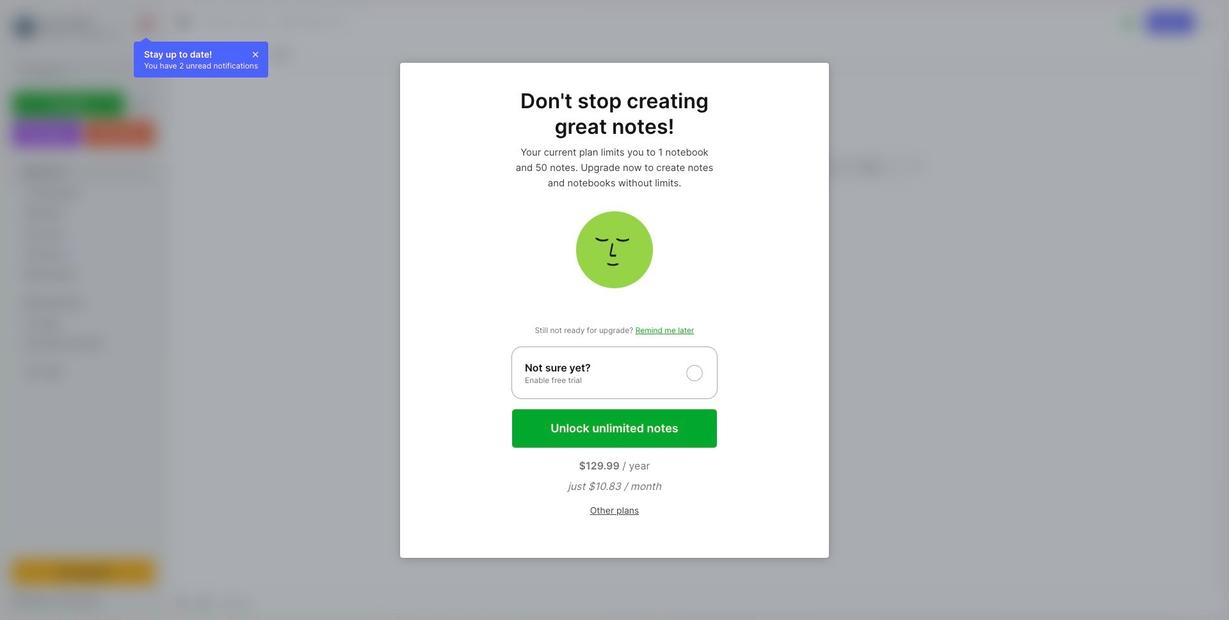 Task type: locate. For each thing, give the bounding box(es) containing it.
expand note image
[[176, 15, 192, 30]]

add a reminder image
[[175, 595, 190, 610]]

tooltip
[[134, 37, 269, 78]]

Search text field
[[35, 65, 143, 78]]

dialog
[[400, 62, 830, 558]]

tree inside main element
[[4, 154, 162, 548]]

None search field
[[35, 63, 143, 79]]

none search field inside main element
[[35, 63, 143, 79]]

None checkbox
[[512, 346, 718, 399]]

tree
[[4, 154, 162, 548]]



Task type: vqa. For each thing, say whether or not it's contained in the screenshot.
Search 'Text Field'
yes



Task type: describe. For each thing, give the bounding box(es) containing it.
Note Editor text field
[[167, 66, 1225, 589]]

expand tags image
[[17, 320, 24, 327]]

add tag image
[[197, 595, 212, 610]]

note window element
[[167, 4, 1226, 616]]

happy face illustration image
[[576, 211, 653, 288]]

expand notebooks image
[[17, 299, 24, 307]]

main element
[[0, 0, 167, 620]]



